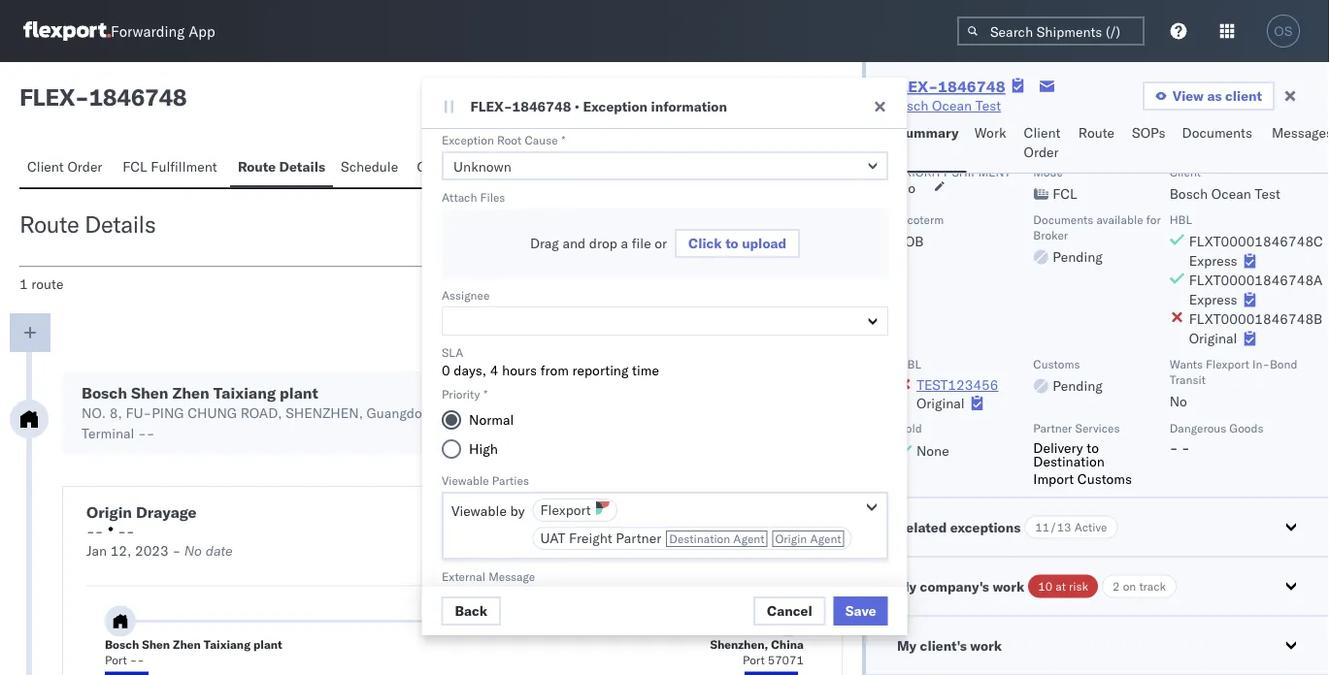 Task type: locate. For each thing, give the bounding box(es) containing it.
0 horizontal spatial port
[[105, 653, 127, 668]]

information
[[651, 98, 727, 115]]

1 horizontal spatial --
[[118, 523, 135, 540]]

flex-1846748 • exception information
[[470, 98, 727, 115]]

my left client's
[[897, 637, 917, 654]]

shen down jan 12, 2023 - no date
[[142, 638, 170, 652]]

flexport left in-
[[1206, 356, 1249, 371]]

to down services
[[1087, 439, 1099, 456]]

work right client's
[[970, 637, 1002, 654]]

1 vertical spatial exception
[[441, 133, 494, 147]]

hold
[[897, 421, 922, 435]]

0 vertical spatial ocean
[[932, 97, 972, 114]]

pending for documents available for broker
[[1053, 248, 1103, 265]]

client order down flex
[[27, 158, 102, 175]]

0 horizontal spatial priority
[[441, 387, 479, 401]]

priority shipment
[[897, 164, 1011, 179]]

1 vertical spatial plant
[[253, 638, 282, 652]]

1 horizontal spatial order
[[1024, 144, 1059, 161]]

documents inside documents available for broker
[[1033, 212, 1093, 226]]

1 vertical spatial china
[[771, 638, 804, 652]]

1 my from the top
[[897, 578, 917, 595]]

flexport up order:
[[540, 502, 591, 519]]

1 vertical spatial viewable
[[451, 503, 506, 520]]

ocean up the flxt00001846748c at the right of page
[[1211, 185, 1251, 202]]

no up incoterm
[[898, 179, 916, 196]]

2 horizontal spatial flex-
[[890, 77, 938, 96]]

0 horizontal spatial flexport
[[540, 502, 591, 519]]

viewable for viewable parties
[[441, 473, 489, 488]]

my inside my client's work button
[[897, 637, 917, 654]]

0 vertical spatial route
[[1078, 124, 1115, 141]]

pending down broker
[[1053, 248, 1103, 265]]

to right click
[[725, 235, 738, 252]]

0 vertical spatial pending
[[1053, 248, 1103, 265]]

1846748 for flex-1846748
[[938, 77, 1005, 96]]

2 vertical spatial documents
[[1033, 212, 1093, 226]]

no down transit
[[1169, 393, 1187, 410]]

flexport inside button
[[540, 502, 591, 519]]

0 horizontal spatial china
[[503, 405, 539, 422]]

2 -- from the left
[[118, 523, 135, 540]]

0 horizontal spatial no
[[184, 543, 202, 560]]

transit
[[1169, 372, 1206, 386]]

1 vertical spatial destination
[[669, 532, 730, 547]]

0 vertical spatial destination
[[1033, 452, 1105, 469]]

flex- up bosch ocean test
[[890, 77, 938, 96]]

express for flxt00001846748a
[[1189, 291, 1237, 308]]

0 vertical spatial •
[[575, 98, 580, 115]]

documents down view as client
[[1182, 124, 1252, 141]]

work inside button
[[970, 637, 1002, 654]]

document
[[526, 87, 593, 104]]

route left sops
[[1078, 124, 1115, 141]]

2 horizontal spatial documents
[[1182, 124, 1252, 141]]

bosch inside bosch shen zhen taixiang plant port --
[[105, 638, 139, 652]]

2 agent from the left
[[810, 532, 841, 547]]

1 horizontal spatial exception
[[583, 98, 648, 115]]

bosch for bosch shen zhen taixiang plant port --
[[105, 638, 139, 652]]

fcl down mode
[[1053, 185, 1077, 202]]

2 horizontal spatial client
[[1169, 164, 1201, 179]]

1 vertical spatial ocean
[[1211, 185, 1251, 202]]

flex-1846748a button
[[619, 503, 727, 520]]

1846748 down forwarding
[[89, 83, 187, 112]]

documents down cause on the left
[[546, 158, 617, 175]]

exception left information at the top of the page
[[583, 98, 648, 115]]

containers up attach on the top left of the page
[[417, 158, 484, 175]]

0 horizontal spatial client order
[[27, 158, 102, 175]]

0 vertical spatial viewable
[[441, 473, 489, 488]]

sops button
[[1124, 116, 1174, 173]]

0 vertical spatial work
[[993, 578, 1024, 595]]

1 vertical spatial details
[[85, 210, 156, 239]]

0 vertical spatial exception
[[583, 98, 648, 115]]

china up the 57071
[[771, 638, 804, 652]]

0 horizontal spatial partner
[[615, 530, 661, 547]]

agent left origin agent
[[733, 532, 764, 547]]

1 horizontal spatial priority
[[897, 164, 949, 179]]

upload
[[476, 87, 522, 104]]

original down test123456
[[916, 394, 965, 411]]

route up route
[[19, 210, 79, 239]]

origin right carrier
[[775, 532, 807, 547]]

1846748 up cause on the left
[[512, 98, 571, 115]]

0 vertical spatial my
[[897, 578, 917, 595]]

viewable
[[441, 473, 489, 488], [451, 503, 506, 520]]

view as client
[[1173, 87, 1262, 104]]

1 vertical spatial pending
[[1053, 377, 1103, 394]]

work button
[[967, 116, 1016, 173]]

flexport inside wants flexport in-bond transit no
[[1206, 356, 1249, 371]]

1 vertical spatial origin
[[775, 532, 807, 547]]

pending up services
[[1053, 377, 1103, 394]]

shen inside bosch shen zhen taixiang plant port --
[[142, 638, 170, 652]]

0 horizontal spatial destination
[[669, 532, 730, 547]]

0 vertical spatial taixiang
[[213, 383, 276, 403]]

no.
[[82, 405, 106, 422]]

shen inside bosch shen zhen taixiang plant no. 8, fu-ping chung road, shenzhen, guangdong, 518117, china terminal --
[[131, 383, 169, 403]]

wants
[[1169, 356, 1203, 371]]

ocean
[[932, 97, 972, 114], [1211, 185, 1251, 202]]

to inside button
[[725, 235, 738, 252]]

bosch inside client bosch ocean test incoterm fob
[[1169, 185, 1208, 202]]

schedule button
[[333, 150, 409, 187]]

bosch up summary on the right top
[[890, 97, 929, 114]]

port
[[105, 653, 127, 668], [743, 653, 765, 668]]

client order button right work
[[1016, 116, 1071, 173]]

1 horizontal spatial *
[[561, 133, 565, 147]]

1 express from the top
[[1189, 252, 1237, 269]]

1 horizontal spatial route details
[[238, 158, 325, 175]]

0 horizontal spatial original
[[916, 394, 965, 411]]

1 horizontal spatial agent
[[810, 532, 841, 547]]

order up mode
[[1024, 144, 1059, 161]]

1846748 up bosch ocean test
[[938, 77, 1005, 96]]

port inside bosch shen zhen taixiang plant port --
[[105, 653, 127, 668]]

plant for bosch shen zhen taixiang plant no. 8, fu-ping chung road, shenzhen, guangdong, 518117, china terminal --
[[280, 383, 318, 403]]

terminal
[[82, 425, 134, 442]]

route
[[1078, 124, 1115, 141], [238, 158, 276, 175], [19, 210, 79, 239]]

upload document
[[476, 87, 593, 104]]

order down flex - 1846748
[[67, 158, 102, 175]]

drop
[[589, 235, 617, 252]]

0 vertical spatial china
[[503, 405, 539, 422]]

ocean down flex-1846748 link
[[932, 97, 972, 114]]

1 horizontal spatial 1846748
[[512, 98, 571, 115]]

1 vertical spatial taixiang
[[204, 638, 251, 652]]

zhen inside bosch shen zhen taixiang plant no. 8, fu-ping chung road, shenzhen, guangdong, 518117, china terminal --
[[172, 383, 210, 403]]

bosch inside bosch shen zhen taixiang plant no. 8, fu-ping chung road, shenzhen, guangdong, 518117, china terminal --
[[82, 383, 127, 403]]

shenzhen,
[[710, 638, 768, 652]]

details down fcl fulfillment
[[85, 210, 156, 239]]

to right sent
[[703, 529, 715, 546]]

0 horizontal spatial route details
[[19, 210, 156, 239]]

1 agent from the left
[[733, 532, 764, 547]]

bond
[[1270, 356, 1298, 371]]

china down hours
[[503, 405, 539, 422]]

plant inside bosch shen zhen taixiang plant port --
[[253, 638, 282, 652]]

hours
[[501, 362, 536, 379]]

click to upload button
[[674, 229, 800, 258]]

taixiang for bosch shen zhen taixiang plant no. 8, fu-ping chung road, shenzhen, guangdong, 518117, china terminal --
[[213, 383, 276, 403]]

delivery up import on the bottom right of the page
[[1033, 439, 1083, 456]]

0 vertical spatial no
[[898, 179, 916, 196]]

as
[[1207, 87, 1222, 104]]

viewable down viewable parties
[[451, 503, 506, 520]]

guangdong,
[[367, 405, 441, 422]]

app
[[188, 22, 215, 40]]

2 port from the left
[[743, 653, 765, 668]]

1 horizontal spatial partner
[[1033, 421, 1072, 435]]

work left 10
[[993, 578, 1024, 595]]

test inside bosch ocean test link
[[975, 97, 1001, 114]]

1 horizontal spatial fcl
[[1053, 185, 1077, 202]]

2 vertical spatial to
[[703, 529, 715, 546]]

1 vertical spatial original
[[916, 394, 965, 411]]

client up 'hbl'
[[1169, 164, 1201, 179]]

0 vertical spatial details
[[279, 158, 325, 175]]

express up flxt00001846748b at the top right
[[1189, 291, 1237, 308]]

no left "date"
[[184, 543, 202, 560]]

destination inside the partner services delivery to destination import customs
[[1033, 452, 1105, 469]]

containers inside button
[[417, 158, 484, 175]]

518117,
[[445, 405, 500, 422]]

a
[[620, 235, 628, 252]]

customs up active
[[1077, 470, 1132, 487]]

details
[[279, 158, 325, 175], [85, 210, 156, 239]]

for
[[1146, 212, 1161, 226]]

1 horizontal spatial no
[[898, 179, 916, 196]]

bosch ocean test link
[[890, 96, 1001, 116]]

flex- up "uat freight partner destination agent" at the bottom of page
[[619, 503, 659, 520]]

destination up import on the bottom right of the page
[[1033, 452, 1105, 469]]

port inside shenzhen, china port 57071
[[743, 653, 765, 668]]

0 vertical spatial partner
[[1033, 421, 1072, 435]]

1 horizontal spatial documents
[[1033, 212, 1093, 226]]

documents available for broker
[[1033, 212, 1161, 242]]

test up the flxt00001846748c at the right of page
[[1255, 185, 1280, 202]]

work for my company's work
[[993, 578, 1024, 595]]

flex- for flex-1846748a
[[619, 503, 659, 520]]

bosch down 12,
[[105, 638, 139, 652]]

origin for origin agent
[[775, 532, 807, 547]]

details left schedule
[[279, 158, 325, 175]]

view
[[1173, 87, 1204, 104]]

by
[[510, 503, 524, 520]]

route details up route
[[19, 210, 156, 239]]

2
[[1113, 579, 1120, 594]]

documents for right documents 'button'
[[1182, 124, 1252, 141]]

viewable down the high
[[441, 473, 489, 488]]

bosch up the no.
[[82, 383, 127, 403]]

containers
[[417, 158, 484, 175], [568, 556, 635, 573]]

2 horizontal spatial to
[[1087, 439, 1099, 456]]

save
[[845, 603, 876, 620]]

zhen inside bosch shen zhen taixiang plant port --
[[173, 638, 201, 652]]

1 pending from the top
[[1053, 248, 1103, 265]]

documents
[[1182, 124, 1252, 141], [546, 158, 617, 175], [1033, 212, 1093, 226]]

0 horizontal spatial client
[[27, 158, 64, 175]]

viewable by
[[451, 503, 524, 520]]

shen up fu- on the bottom left of page
[[131, 383, 169, 403]]

shenzhen, china port 57071
[[710, 638, 804, 668]]

priority for priority shipment
[[897, 164, 949, 179]]

-- up 12,
[[118, 523, 135, 540]]

fcl inside button
[[123, 158, 147, 175]]

1 vertical spatial to
[[1087, 439, 1099, 456]]

dangerous
[[1169, 421, 1226, 435]]

taixiang inside bosch shen zhen taixiang plant no. 8, fu-ping chung road, shenzhen, guangdong, 518117, china terminal --
[[213, 383, 276, 403]]

1 horizontal spatial delivery
[[1033, 439, 1083, 456]]

1 vertical spatial delivery
[[538, 504, 588, 521]]

fob
[[897, 233, 924, 250]]

1 horizontal spatial destination
[[1033, 452, 1105, 469]]

express up flxt00001846748a
[[1189, 252, 1237, 269]]

original
[[1189, 330, 1237, 347], [916, 394, 965, 411]]

0 vertical spatial *
[[561, 133, 565, 147]]

1 vertical spatial test
[[1255, 185, 1280, 202]]

2 horizontal spatial 1846748
[[938, 77, 1005, 96]]

client order up mode
[[1024, 124, 1060, 161]]

1846748
[[938, 77, 1005, 96], [89, 83, 187, 112], [512, 98, 571, 115]]

priority up 518117,
[[441, 387, 479, 401]]

delivery up order:
[[538, 504, 588, 521]]

fcl fulfillment
[[123, 158, 217, 175]]

1 port from the left
[[105, 653, 127, 668]]

1 vertical spatial shen
[[142, 638, 170, 652]]

4
[[490, 362, 498, 379]]

1 -- from the left
[[86, 523, 103, 540]]

2 my from the top
[[897, 637, 917, 654]]

shenzhen,
[[286, 405, 363, 422]]

0 horizontal spatial 1846748
[[89, 83, 187, 112]]

2 express from the top
[[1189, 291, 1237, 308]]

1 vertical spatial •
[[619, 529, 623, 546]]

documents button down view as client
[[1174, 116, 1264, 173]]

11/13 active
[[1035, 520, 1107, 534]]

1 vertical spatial work
[[970, 637, 1002, 654]]

1 horizontal spatial test
[[1255, 185, 1280, 202]]

1 vertical spatial priority
[[441, 387, 479, 401]]

0 vertical spatial plant
[[280, 383, 318, 403]]

china inside bosch shen zhen taixiang plant no. 8, fu-ping chung road, shenzhen, guangdong, 518117, china terminal --
[[503, 405, 539, 422]]

save button
[[834, 597, 888, 626]]

-- up jan
[[86, 523, 103, 540]]

client order button
[[1016, 116, 1071, 173], [19, 150, 115, 187]]

10 at risk
[[1038, 579, 1088, 594]]

delivery inside the partner services delivery to destination import customs
[[1033, 439, 1083, 456]]

exception up containers button
[[441, 133, 494, 147]]

1 horizontal spatial origin
[[775, 532, 807, 547]]

* up 518117,
[[483, 387, 487, 401]]

exceptions
[[950, 518, 1021, 535]]

1846748 for flex-1846748 • exception information
[[512, 98, 571, 115]]

zhen
[[172, 383, 210, 403], [173, 638, 201, 652]]

1 horizontal spatial route
[[238, 158, 276, 175]]

0 vertical spatial to
[[725, 235, 738, 252]]

1 horizontal spatial details
[[279, 158, 325, 175]]

flex
[[19, 83, 75, 112]]

bosch up 'hbl'
[[1169, 185, 1208, 202]]

freight
[[568, 530, 612, 547]]

1 vertical spatial route
[[238, 158, 276, 175]]

uat freight partner destination agent
[[540, 530, 764, 547]]

plant inside bosch shen zhen taixiang plant no. 8, fu-ping chung road, shenzhen, guangdong, 518117, china terminal --
[[280, 383, 318, 403]]

0 vertical spatial containers
[[417, 158, 484, 175]]

taixiang inside bosch shen zhen taixiang plant port --
[[204, 638, 251, 652]]

priority down summary on the right top
[[897, 164, 949, 179]]

partner left services
[[1033, 421, 1072, 435]]

taixiang up road,
[[213, 383, 276, 403]]

origin up 12,
[[86, 503, 132, 522]]

work
[[993, 578, 1024, 595], [970, 637, 1002, 654]]

agent inside "uat freight partner destination agent"
[[733, 532, 764, 547]]

destination down 1846748a
[[669, 532, 730, 547]]

0 horizontal spatial exception
[[441, 133, 494, 147]]

agent up cancel
[[810, 532, 841, 547]]

documents up broker
[[1033, 212, 1093, 226]]

bosch for bosch ocean test
[[890, 97, 929, 114]]

1 horizontal spatial port
[[743, 653, 765, 668]]

1 vertical spatial zhen
[[173, 638, 201, 652]]

0 horizontal spatial documents button
[[539, 150, 628, 187]]

documents button down cause on the left
[[539, 150, 628, 187]]

customs up services
[[1033, 356, 1080, 371]]

3 containers
[[556, 556, 635, 573]]

* right cause on the left
[[561, 133, 565, 147]]

test up work
[[975, 97, 1001, 114]]

0 vertical spatial express
[[1189, 252, 1237, 269]]

0 vertical spatial fcl
[[123, 158, 147, 175]]

1 horizontal spatial flexport
[[1206, 356, 1249, 371]]

Search Shipments (/) text field
[[957, 17, 1145, 46]]

no inside wants flexport in-bond transit no
[[1169, 393, 1187, 410]]

my left company's
[[897, 578, 917, 595]]

route details left schedule
[[238, 158, 325, 175]]

1 horizontal spatial flex-
[[619, 503, 659, 520]]

0 horizontal spatial test
[[975, 97, 1001, 114]]

original up wants
[[1189, 330, 1237, 347]]

flexport. image
[[23, 21, 111, 41]]

containers down the freight
[[568, 556, 635, 573]]

client down flex
[[27, 158, 64, 175]]

taixiang down "date"
[[204, 638, 251, 652]]

0 horizontal spatial origin
[[86, 503, 132, 522]]

partner down the "flex-1846748a"
[[615, 530, 661, 547]]

flex-
[[890, 77, 938, 96], [470, 98, 512, 115], [619, 503, 659, 520]]

0 horizontal spatial •
[[575, 98, 580, 115]]

2 pending from the top
[[1053, 377, 1103, 394]]

origin drayage
[[86, 503, 197, 522]]

route right "fulfillment"
[[238, 158, 276, 175]]

parties
[[492, 473, 529, 488]]

1 vertical spatial no
[[1169, 393, 1187, 410]]

available
[[1096, 212, 1143, 226]]

0 horizontal spatial documents
[[546, 158, 617, 175]]

zhen for bosch shen zhen taixiang plant port --
[[173, 638, 201, 652]]

my
[[897, 578, 917, 595], [897, 637, 917, 654]]

my for my client's work
[[897, 637, 917, 654]]

agent
[[733, 532, 764, 547], [810, 532, 841, 547]]

flxt00001846748b
[[1189, 310, 1323, 327]]

1 vertical spatial express
[[1189, 291, 1237, 308]]

flex- up exception root cause *
[[470, 98, 512, 115]]

normal
[[468, 412, 513, 429]]

client up mode
[[1024, 124, 1060, 141]]

cancel
[[767, 603, 812, 620]]

order for the rightmost 'client order' button
[[1024, 144, 1059, 161]]

client order button down flex
[[19, 150, 115, 187]]

order for 'client order' button to the left
[[67, 158, 102, 175]]

fcl left "fulfillment"
[[123, 158, 147, 175]]



Task type: vqa. For each thing, say whether or not it's contained in the screenshot.
first MAEU9736123 button from the top
no



Task type: describe. For each thing, give the bounding box(es) containing it.
1
[[19, 276, 28, 293]]

risk
[[1069, 579, 1088, 594]]

mode
[[1033, 164, 1063, 179]]

messages
[[1272, 124, 1329, 141]]

1 vertical spatial containers
[[568, 556, 635, 573]]

flex-1846748
[[890, 77, 1005, 96]]

origin agent
[[775, 532, 841, 547]]

route details inside route details button
[[238, 158, 325, 175]]

jan
[[86, 543, 107, 560]]

11/13
[[1035, 520, 1071, 534]]

test123456
[[917, 376, 998, 393]]

files
[[480, 190, 505, 204]]

or
[[654, 235, 667, 252]]

related exceptions
[[897, 518, 1021, 535]]

incoterm
[[897, 212, 944, 226]]

mbl
[[897, 356, 921, 371]]

exception root cause *
[[441, 133, 565, 147]]

os
[[1274, 24, 1293, 38]]

1 vertical spatial route details
[[19, 210, 156, 239]]

bol
[[504, 158, 530, 175]]

on
[[1123, 579, 1136, 594]]

date
[[205, 543, 233, 560]]

in-
[[1252, 356, 1270, 371]]

client's
[[920, 637, 967, 654]]

back
[[455, 603, 487, 620]]

ocean inside client bosch ocean test incoterm fob
[[1211, 185, 1251, 202]]

shen for bosch shen zhen taixiang plant port --
[[142, 638, 170, 652]]

express for flxt00001846748c
[[1189, 252, 1237, 269]]

fu-
[[126, 405, 152, 422]]

test inside client bosch ocean test incoterm fob
[[1255, 185, 1280, 202]]

my for my company's work
[[897, 578, 917, 595]]

0 horizontal spatial client order button
[[19, 150, 115, 187]]

bosch shen zhen taixiang plant no. 8, fu-ping chung road, shenzhen, guangdong, 518117, china terminal --
[[82, 383, 539, 442]]

not
[[646, 529, 669, 546]]

Unknown text field
[[441, 151, 888, 181]]

client
[[1225, 87, 1262, 104]]

customs inside the partner services delivery to destination import customs
[[1077, 470, 1132, 487]]

none
[[916, 442, 949, 459]]

fcl for fcl fulfillment
[[123, 158, 147, 175]]

documents for left documents 'button'
[[546, 158, 617, 175]]

drayage
[[136, 503, 197, 522]]

bol button
[[496, 150, 539, 187]]

summary
[[897, 124, 959, 141]]

0 horizontal spatial to
[[703, 529, 715, 546]]

cause
[[524, 133, 557, 147]]

destination inside "uat freight partner destination agent"
[[669, 532, 730, 547]]

jan 12, 2023 - no date
[[86, 543, 233, 560]]

origin for origin drayage
[[86, 503, 132, 522]]

2 horizontal spatial route
[[1078, 124, 1115, 141]]

2 on track
[[1113, 579, 1166, 594]]

time
[[632, 362, 659, 379]]

sla
[[441, 345, 463, 360]]

10
[[1038, 579, 1052, 594]]

road,
[[240, 405, 282, 422]]

1 horizontal spatial client order button
[[1016, 116, 1071, 173]]

hbl
[[1169, 212, 1192, 226]]

client order for 'client order' button to the left
[[27, 158, 102, 175]]

sent
[[672, 529, 699, 546]]

from
[[540, 362, 568, 379]]

attach files
[[441, 190, 505, 204]]

0 vertical spatial original
[[1189, 330, 1237, 347]]

upload
[[741, 235, 786, 252]]

1 horizontal spatial •
[[619, 529, 623, 546]]

client order for the rightmost 'client order' button
[[1024, 124, 1060, 161]]

8,
[[109, 405, 122, 422]]

0 horizontal spatial route
[[19, 210, 79, 239]]

client bosch ocean test incoterm fob
[[897, 164, 1280, 250]]

fulfillment
[[151, 158, 217, 175]]

zhen for bosch shen zhen taixiang plant no. 8, fu-ping chung road, shenzhen, guangdong, 518117, china terminal --
[[172, 383, 210, 403]]

viewable for viewable by
[[451, 503, 506, 520]]

to inside the partner services delivery to destination import customs
[[1087, 439, 1099, 456]]

uat
[[540, 530, 565, 547]]

flex - 1846748
[[19, 83, 187, 112]]

flex-1846748 link
[[890, 77, 1005, 96]]

high
[[468, 441, 497, 458]]

shipment
[[952, 164, 1011, 179]]

fcl for fcl
[[1053, 185, 1077, 202]]

broker
[[1033, 227, 1068, 242]]

message
[[488, 569, 535, 584]]

work for my client's work
[[970, 637, 1002, 654]]

wants flexport in-bond transit no
[[1169, 356, 1298, 410]]

drag
[[529, 235, 558, 252]]

back button
[[441, 597, 501, 626]]

upload document button
[[462, 82, 701, 111]]

chung
[[188, 405, 237, 422]]

flex- for flex-1846748 • exception information
[[470, 98, 512, 115]]

assignee
[[441, 288, 489, 302]]

my client's work
[[897, 637, 1002, 654]]

click
[[688, 235, 722, 252]]

bosch for bosch shen zhen taixiang plant no. 8, fu-ping chung road, shenzhen, guangdong, 518117, china terminal --
[[82, 383, 127, 403]]

services
[[1075, 421, 1120, 435]]

2 vertical spatial no
[[184, 543, 202, 560]]

external
[[441, 569, 485, 584]]

os button
[[1261, 9, 1306, 53]]

flex- for flex-1846748
[[890, 77, 938, 96]]

and
[[562, 235, 585, 252]]

client inside client bosch ocean test incoterm fob
[[1169, 164, 1201, 179]]

bosch ocean test
[[890, 97, 1001, 114]]

1846748a
[[659, 503, 727, 520]]

not sent to carrier
[[646, 529, 758, 546]]

1 vertical spatial *
[[483, 387, 487, 401]]

57071
[[768, 653, 804, 668]]

route button
[[1071, 116, 1124, 173]]

pending for customs
[[1053, 377, 1103, 394]]

order:
[[538, 523, 575, 540]]

schedule
[[341, 158, 398, 175]]

messages button
[[1264, 116, 1329, 173]]

work
[[974, 124, 1006, 141]]

taixiang for bosch shen zhen taixiang plant port --
[[204, 638, 251, 652]]

shen for bosch shen zhen taixiang plant no. 8, fu-ping chung road, shenzhen, guangdong, 518117, china terminal --
[[131, 383, 169, 403]]

sla 0 days, 4 hours from reporting time
[[441, 345, 659, 379]]

0 horizontal spatial ocean
[[932, 97, 972, 114]]

test123456 button
[[916, 376, 999, 393]]

0 horizontal spatial details
[[85, 210, 156, 239]]

plant for bosch shen zhen taixiang plant port --
[[253, 638, 282, 652]]

details inside button
[[279, 158, 325, 175]]

1 horizontal spatial documents button
[[1174, 116, 1264, 173]]

delivery order:
[[538, 504, 588, 540]]

1 vertical spatial partner
[[615, 530, 661, 547]]

reporting
[[572, 362, 628, 379]]

flxt00001846748a
[[1189, 271, 1323, 288]]

documents for documents available for broker
[[1033, 212, 1093, 226]]

flxt00001846748c
[[1189, 233, 1323, 250]]

fcl fulfillment button
[[115, 150, 230, 187]]

priority for priority *
[[441, 387, 479, 401]]

partner inside the partner services delivery to destination import customs
[[1033, 421, 1072, 435]]

external message
[[441, 569, 535, 584]]

partner services delivery to destination import customs
[[1033, 421, 1132, 487]]

china inside shenzhen, china port 57071
[[771, 638, 804, 652]]

0 vertical spatial customs
[[1033, 356, 1080, 371]]

forwarding
[[111, 22, 185, 40]]

active
[[1074, 520, 1107, 534]]

12,
[[110, 543, 131, 560]]

view as client button
[[1142, 82, 1275, 111]]

1 horizontal spatial client
[[1024, 124, 1060, 141]]



